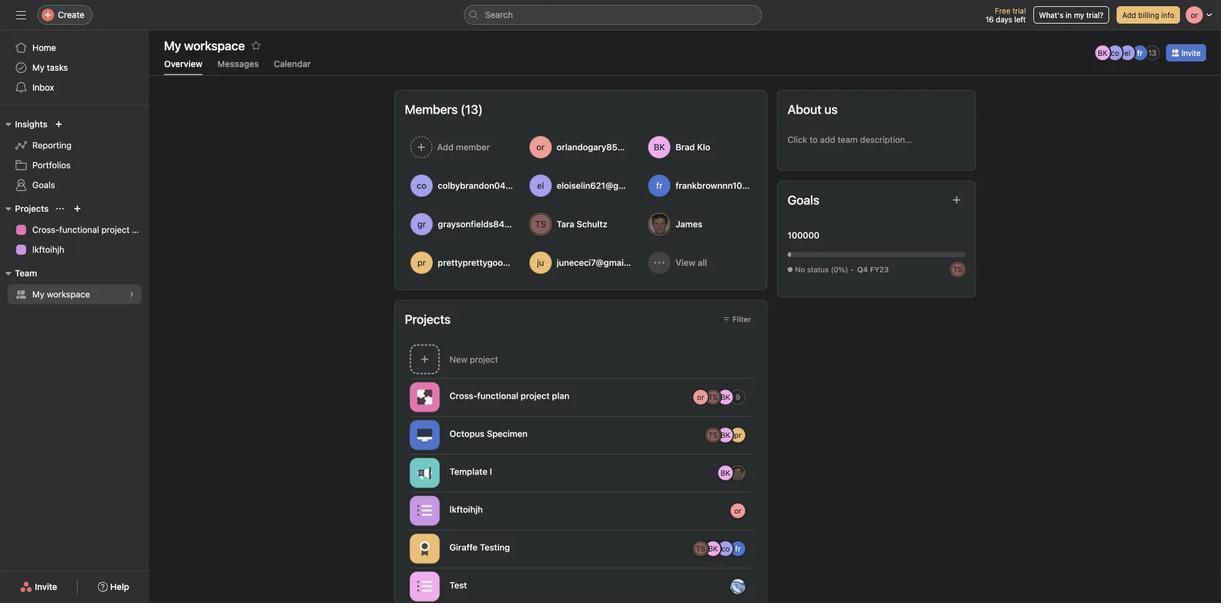 Task type: describe. For each thing, give the bounding box(es) containing it.
view all button
[[643, 246, 757, 280]]

toggle project starred status image for giraffe testing
[[515, 544, 522, 552]]

my for my tasks
[[32, 62, 44, 73]]

lkftoihjh link
[[7, 240, 142, 260]]

ja
[[734, 469, 742, 478]]

no
[[795, 265, 805, 274]]

reporting link
[[7, 135, 142, 155]]

prettyprettygood77@gmail.com button
[[405, 246, 569, 280]]

create button
[[37, 5, 93, 25]]

0 vertical spatial project
[[101, 225, 130, 235]]

puzzle image
[[417, 390, 432, 405]]

testing
[[480, 543, 510, 553]]

cross- inside cross-functional project plan link
[[32, 225, 59, 235]]

james
[[676, 219, 702, 229]]

junececi7@gmail.com
[[557, 258, 646, 268]]

octopus
[[450, 429, 485, 439]]

add billing info button
[[1117, 6, 1180, 24]]

tara schultz button
[[524, 208, 638, 241]]

create
[[58, 10, 84, 20]]

pr
[[734, 431, 742, 440]]

calendar
[[274, 59, 311, 69]]

100000
[[788, 230, 820, 240]]

computer image
[[417, 428, 432, 443]]

insights element
[[0, 113, 149, 198]]

orlandogary85@gmail.com
[[557, 142, 668, 152]]

free trial 16 days left
[[986, 6, 1026, 24]]

my tasks
[[32, 62, 68, 73]]

1 horizontal spatial plan
[[552, 391, 570, 401]]

1 horizontal spatial lkftoihjh
[[450, 505, 483, 515]]

projects element
[[0, 198, 149, 262]]

test
[[450, 580, 467, 591]]

eloiselin621@gmail.com button
[[524, 169, 656, 203]]

search button
[[464, 5, 762, 25]]

ra
[[733, 583, 743, 591]]

16
[[986, 15, 994, 24]]

no status (0%)
[[795, 265, 848, 274]]

add member
[[437, 142, 490, 152]]

home
[[32, 43, 56, 53]]

trial?
[[1086, 11, 1104, 19]]

team button
[[0, 266, 37, 281]]

add to starred image
[[251, 40, 261, 50]]

portfolios
[[32, 160, 71, 170]]

giraffe testing
[[450, 543, 510, 553]]

add billing info
[[1122, 11, 1175, 19]]

show options, current sort, top image
[[56, 205, 64, 213]]

info
[[1161, 11, 1175, 19]]

0 horizontal spatial fr
[[735, 545, 741, 553]]

list image for ra
[[417, 579, 432, 594]]

octopus specimen
[[450, 429, 528, 439]]

new
[[450, 354, 467, 365]]

in
[[1066, 11, 1072, 19]]

1 vertical spatial invite button
[[12, 576, 65, 598]]

graysonfields84@gmail.com button
[[405, 208, 555, 241]]

what's in my trial?
[[1039, 11, 1104, 19]]

0 horizontal spatial co
[[721, 545, 730, 553]]

9
[[736, 393, 740, 402]]

my workspace
[[32, 289, 90, 300]]

1 horizontal spatial cross-
[[450, 391, 477, 401]]

plan inside projects element
[[132, 225, 149, 235]]

frankbrownnn104@gmail.com button
[[643, 169, 798, 203]]

template
[[450, 467, 487, 477]]

goals link
[[7, 175, 142, 195]]

messages
[[217, 59, 259, 69]]

• q4 fy23
[[851, 265, 889, 274]]

new project
[[450, 354, 498, 365]]

see details, my workspace image
[[128, 291, 135, 298]]

colbybrandon04@gmail.com button
[[405, 169, 556, 203]]

1 vertical spatial cross-functional project plan
[[450, 391, 570, 401]]

orlandogary85@gmail.com button
[[524, 131, 668, 164]]

brad klo
[[676, 142, 710, 152]]

my workspace link
[[7, 285, 142, 305]]

show options image for fr
[[752, 544, 762, 554]]

new project or portfolio image
[[74, 205, 81, 213]]

invite for rightmost invite button
[[1182, 48, 1201, 57]]

1 horizontal spatial projects
[[405, 312, 451, 327]]

new image
[[55, 121, 62, 128]]

i
[[490, 467, 492, 477]]

list image for or
[[417, 504, 432, 519]]

my for my workspace
[[32, 289, 44, 300]]

inbox link
[[7, 78, 142, 98]]

view all
[[676, 258, 707, 268]]

1 horizontal spatial project
[[470, 354, 498, 365]]

insights
[[15, 119, 47, 129]]

junececi7@gmail.com button
[[524, 246, 646, 280]]

cross-functional project plan link
[[7, 220, 149, 240]]

add member button
[[405, 131, 519, 164]]

q4 fy23 button
[[854, 263, 904, 276]]

1 vertical spatial goals
[[788, 193, 819, 207]]

what's
[[1039, 11, 1064, 19]]

my workspace
[[164, 38, 245, 53]]

team
[[15, 268, 37, 278]]



Task type: locate. For each thing, give the bounding box(es) containing it.
show options image
[[752, 468, 762, 478], [752, 582, 762, 592]]

cross- down 'new'
[[450, 391, 477, 401]]

1 vertical spatial list image
[[417, 579, 432, 594]]

1 vertical spatial lkftoihjh
[[450, 505, 483, 515]]

filter
[[733, 315, 751, 324]]

el
[[1124, 48, 1131, 57]]

ribbon image
[[417, 542, 432, 556]]

tasks
[[47, 62, 68, 73]]

0 vertical spatial plan
[[132, 225, 149, 235]]

messages link
[[217, 59, 259, 75]]

1 horizontal spatial cross-functional project plan
[[450, 391, 570, 401]]

list image
[[417, 504, 432, 519], [417, 579, 432, 594]]

1 vertical spatial toggle project starred status image
[[515, 544, 522, 552]]

fr up ra
[[735, 545, 741, 553]]

home link
[[7, 38, 142, 58]]

1 my from the top
[[32, 62, 44, 73]]

2 horizontal spatial project
[[521, 391, 550, 401]]

1 vertical spatial plan
[[552, 391, 570, 401]]

colbybrandon04@gmail.com
[[438, 181, 556, 191]]

show options image right ra
[[752, 582, 762, 592]]

overview link
[[164, 59, 202, 75]]

0 horizontal spatial lkftoihjh
[[32, 245, 64, 255]]

1 list image from the top
[[417, 504, 432, 519]]

1 horizontal spatial invite
[[1182, 48, 1201, 57]]

1 show options image from the top
[[752, 468, 762, 478]]

workspace
[[47, 289, 90, 300]]

show options image for 'megaphone' image
[[752, 468, 762, 478]]

overview
[[164, 59, 202, 69]]

fy23
[[870, 265, 889, 274]]

my
[[32, 62, 44, 73], [32, 289, 44, 300]]

lkftoihjh
[[32, 245, 64, 255], [450, 505, 483, 515]]

bk for the 'puzzle' icon
[[721, 393, 730, 402]]

billing
[[1138, 11, 1159, 19]]

0 vertical spatial cross-
[[32, 225, 59, 235]]

members (13)
[[405, 102, 483, 117]]

0 vertical spatial cross-functional project plan
[[32, 225, 149, 235]]

0 vertical spatial invite
[[1182, 48, 1201, 57]]

or
[[697, 393, 704, 402], [734, 507, 742, 515]]

cross-functional project plan inside cross-functional project plan link
[[32, 225, 149, 235]]

projects inside the "projects" 'dropdown button'
[[15, 204, 49, 214]]

1 horizontal spatial fr
[[1137, 48, 1143, 57]]

0 vertical spatial projects
[[15, 204, 49, 214]]

13
[[1148, 48, 1156, 57]]

plan
[[132, 225, 149, 235], [552, 391, 570, 401]]

graysonfields84@gmail.com
[[438, 219, 555, 229]]

lkftoihjh inside projects element
[[32, 245, 64, 255]]

help
[[110, 582, 129, 592]]

1 vertical spatial project
[[470, 354, 498, 365]]

inbox
[[32, 82, 54, 93]]

1 vertical spatial or
[[734, 507, 742, 515]]

1 show options image from the top
[[752, 430, 762, 440]]

filter button
[[717, 311, 757, 328]]

1 vertical spatial cross-
[[450, 391, 477, 401]]

projects left show options, current sort, top image
[[15, 204, 49, 214]]

goals
[[32, 180, 55, 190], [788, 193, 819, 207]]

0 vertical spatial show options image
[[752, 468, 762, 478]]

cross-functional project plan up the specimen
[[450, 391, 570, 401]]

help button
[[90, 576, 137, 598]]

portfolios link
[[7, 155, 142, 175]]

1 vertical spatial my
[[32, 289, 44, 300]]

add
[[1122, 11, 1136, 19]]

project right 'new'
[[470, 354, 498, 365]]

1 vertical spatial invite
[[35, 582, 57, 592]]

lkftoihjh up 'team' on the top left of page
[[32, 245, 64, 255]]

my down 'team' on the top left of page
[[32, 289, 44, 300]]

0 horizontal spatial toggle project starred status image
[[515, 544, 522, 552]]

add goal image
[[952, 195, 962, 205]]

days
[[996, 15, 1012, 24]]

fr
[[1137, 48, 1143, 57], [735, 545, 741, 553]]

cross-functional project plan
[[32, 225, 149, 235], [450, 391, 570, 401]]

goals down portfolios
[[32, 180, 55, 190]]

0 vertical spatial lkftoihjh
[[32, 245, 64, 255]]

trial
[[1013, 6, 1026, 15]]

hide sidebar image
[[16, 10, 26, 20]]

1 horizontal spatial or
[[734, 507, 742, 515]]

0 vertical spatial show options image
[[752, 430, 762, 440]]

0 horizontal spatial cross-functional project plan
[[32, 225, 149, 235]]

show options image
[[752, 430, 762, 440], [752, 544, 762, 554]]

1 vertical spatial show options image
[[752, 582, 762, 592]]

goals up 100000
[[788, 193, 819, 207]]

2 vertical spatial project
[[521, 391, 550, 401]]

projects button
[[0, 201, 49, 216]]

free
[[995, 6, 1010, 15]]

ts
[[953, 265, 963, 274], [708, 393, 718, 402], [708, 431, 718, 440], [696, 545, 705, 553]]

0 horizontal spatial functional
[[59, 225, 99, 235]]

1 vertical spatial functional
[[477, 391, 518, 401]]

reporting
[[32, 140, 72, 150]]

toggle project starred status image for cross-functional project plan
[[574, 392, 582, 400]]

0 horizontal spatial invite
[[35, 582, 57, 592]]

brad klo button
[[643, 131, 757, 164]]

calendar link
[[274, 59, 311, 75]]

1 vertical spatial fr
[[735, 545, 741, 553]]

template i
[[450, 467, 492, 477]]

toggle project starred status image
[[574, 392, 582, 400], [515, 544, 522, 552]]

1 horizontal spatial toggle project starred status image
[[574, 392, 582, 400]]

about us
[[788, 102, 838, 117]]

cross-functional project plan down new project or portfolio image at the top left of page
[[32, 225, 149, 235]]

2 list image from the top
[[417, 579, 432, 594]]

bk for 'megaphone' image
[[721, 469, 730, 478]]

1 horizontal spatial co
[[1111, 48, 1119, 57]]

status
[[807, 265, 829, 274]]

1 horizontal spatial invite button
[[1166, 44, 1206, 62]]

2 show options image from the top
[[752, 582, 762, 592]]

0 horizontal spatial invite button
[[12, 576, 65, 598]]

1 vertical spatial projects
[[405, 312, 451, 327]]

lkftoihjh down template on the left bottom of the page
[[450, 505, 483, 515]]

my left tasks on the top of page
[[32, 62, 44, 73]]

0 vertical spatial goals
[[32, 180, 55, 190]]

eloiselin621@gmail.com
[[557, 181, 656, 191]]

2 my from the top
[[32, 289, 44, 300]]

functional up lkftoihjh link
[[59, 225, 99, 235]]

search list box
[[464, 5, 762, 25]]

project
[[101, 225, 130, 235], [470, 354, 498, 365], [521, 391, 550, 401]]

or down ja
[[734, 507, 742, 515]]

cross-
[[32, 225, 59, 235], [450, 391, 477, 401]]

my inside the "global" 'element'
[[32, 62, 44, 73]]

0 vertical spatial or
[[697, 393, 704, 402]]

specimen
[[487, 429, 528, 439]]

what's in my trial? button
[[1033, 6, 1109, 24]]

goals inside insights element
[[32, 180, 55, 190]]

0 horizontal spatial project
[[101, 225, 130, 235]]

invite for invite button to the bottom
[[35, 582, 57, 592]]

projects up 'new'
[[405, 312, 451, 327]]

frankbrownnn104@gmail.com
[[676, 181, 798, 191]]

0 horizontal spatial plan
[[132, 225, 149, 235]]

teams element
[[0, 262, 149, 307]]

0 vertical spatial co
[[1111, 48, 1119, 57]]

2 show options image from the top
[[752, 544, 762, 554]]

q4
[[857, 265, 868, 274]]

•
[[851, 265, 854, 274]]

0 vertical spatial my
[[32, 62, 44, 73]]

list image left 'test'
[[417, 579, 432, 594]]

cross- down show options, current sort, top image
[[32, 225, 59, 235]]

giraffe
[[450, 543, 478, 553]]

1 vertical spatial co
[[721, 545, 730, 553]]

megaphone image
[[417, 466, 432, 481]]

functional inside projects element
[[59, 225, 99, 235]]

my tasks link
[[7, 58, 142, 78]]

list image up ribbon icon
[[417, 504, 432, 519]]

0 horizontal spatial cross-
[[32, 225, 59, 235]]

show options image for list icon corresponding to ra
[[752, 582, 762, 592]]

0 vertical spatial fr
[[1137, 48, 1143, 57]]

0 horizontal spatial goals
[[32, 180, 55, 190]]

fr right the el
[[1137, 48, 1143, 57]]

or left 9 on the right of the page
[[697, 393, 704, 402]]

show options image for pr
[[752, 430, 762, 440]]

0 horizontal spatial or
[[697, 393, 704, 402]]

0 vertical spatial invite button
[[1166, 44, 1206, 62]]

1 vertical spatial show options image
[[752, 544, 762, 554]]

bk for computer image
[[721, 431, 730, 440]]

1 horizontal spatial goals
[[788, 193, 819, 207]]

functional up octopus specimen at the bottom of the page
[[477, 391, 518, 401]]

james button
[[643, 208, 757, 241]]

(0%)
[[831, 265, 848, 274]]

global element
[[0, 30, 149, 105]]

0 vertical spatial toggle project starred status image
[[574, 392, 582, 400]]

project up the specimen
[[521, 391, 550, 401]]

my inside teams element
[[32, 289, 44, 300]]

0 vertical spatial functional
[[59, 225, 99, 235]]

1 horizontal spatial functional
[[477, 391, 518, 401]]

project up lkftoihjh link
[[101, 225, 130, 235]]

co
[[1111, 48, 1119, 57], [721, 545, 730, 553]]

invite
[[1182, 48, 1201, 57], [35, 582, 57, 592]]

tara schultz
[[557, 219, 608, 229]]

0 vertical spatial list image
[[417, 504, 432, 519]]

insights button
[[0, 117, 47, 132]]

prettyprettygood77@gmail.com
[[438, 258, 569, 268]]

0 horizontal spatial projects
[[15, 204, 49, 214]]

show options image right ja
[[752, 468, 762, 478]]



Task type: vqa. For each thing, say whether or not it's contained in the screenshot.
Help dropdown button
yes



